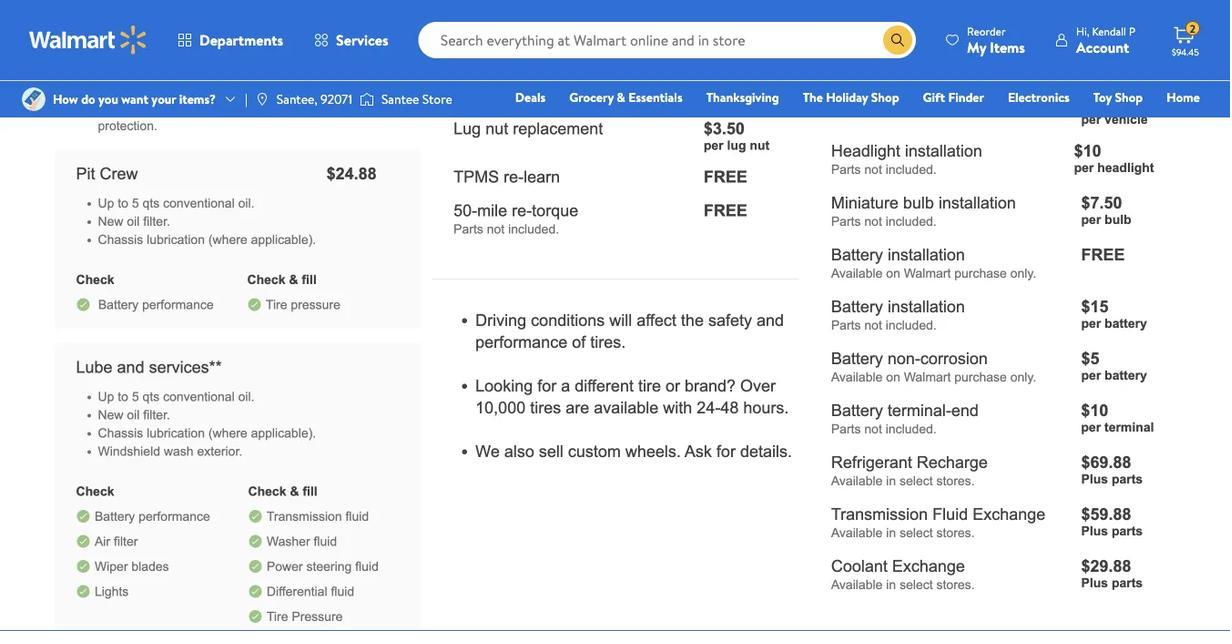 Task type: describe. For each thing, give the bounding box(es) containing it.
search icon image
[[891, 33, 906, 47]]

departments button
[[162, 18, 299, 62]]

departments
[[200, 30, 283, 50]]

grocery
[[570, 88, 614, 106]]

essentials
[[629, 88, 683, 106]]

your
[[152, 90, 176, 108]]

walmart image
[[29, 26, 148, 55]]

toy shop link
[[1086, 87, 1152, 107]]

grocery & essentials
[[570, 88, 683, 106]]

1 shop from the left
[[872, 88, 900, 106]]

you
[[98, 90, 118, 108]]

registry link
[[983, 113, 1046, 133]]

2 shop from the left
[[1116, 88, 1144, 106]]

 image for how do you want your items?
[[22, 87, 46, 111]]

santee
[[382, 90, 419, 108]]

fashion link
[[917, 113, 975, 133]]

registry
[[991, 114, 1037, 132]]

one debit
[[1061, 114, 1123, 132]]

deals
[[515, 88, 546, 106]]

the
[[803, 88, 823, 106]]

hi, kendall p account
[[1077, 23, 1136, 57]]

gift finder link
[[915, 87, 993, 107]]

toy shop
[[1094, 88, 1144, 106]]

 image for santee store
[[360, 90, 374, 108]]

items?
[[179, 90, 216, 108]]

electronics link
[[1000, 87, 1079, 107]]

walmart+ link
[[1138, 113, 1209, 133]]



Task type: locate. For each thing, give the bounding box(es) containing it.
electronics
[[1008, 88, 1070, 106]]

 image right |
[[255, 92, 270, 107]]

items
[[990, 37, 1026, 57]]

the holiday shop
[[803, 88, 900, 106]]

store
[[423, 90, 453, 108]]

how do you want your items?
[[53, 90, 216, 108]]

want
[[121, 90, 149, 108]]

gift finder
[[923, 88, 985, 106]]

0 horizontal spatial shop
[[872, 88, 900, 106]]

1 horizontal spatial shop
[[1116, 88, 1144, 106]]

p
[[1130, 23, 1136, 39]]

the holiday shop link
[[795, 87, 908, 107]]

shop
[[872, 88, 900, 106], [1116, 88, 1144, 106]]

thanksgiving
[[707, 88, 780, 106]]

hi,
[[1077, 23, 1090, 39]]

toy
[[1094, 88, 1113, 106]]

Walmart Site-Wide search field
[[419, 22, 917, 58]]

how
[[53, 90, 78, 108]]

one debit link
[[1053, 113, 1131, 133]]

92071
[[321, 90, 353, 108]]

 image right 92071
[[360, 90, 374, 108]]

kendall
[[1093, 23, 1127, 39]]

one
[[1061, 114, 1088, 132]]

 image
[[22, 87, 46, 111], [360, 90, 374, 108], [255, 92, 270, 107]]

$94.45
[[1173, 46, 1200, 58]]

santee store
[[382, 90, 453, 108]]

home fashion
[[925, 88, 1201, 132]]

fashion
[[925, 114, 967, 132]]

santee, 92071
[[277, 90, 353, 108]]

finder
[[949, 88, 985, 106]]

holiday
[[827, 88, 869, 106]]

2
[[1190, 21, 1196, 36]]

do
[[81, 90, 95, 108]]

1 horizontal spatial  image
[[255, 92, 270, 107]]

services
[[336, 30, 389, 50]]

2 horizontal spatial  image
[[360, 90, 374, 108]]

thanksgiving link
[[699, 87, 788, 107]]

|
[[245, 90, 248, 108]]

home
[[1167, 88, 1201, 106]]

deals link
[[507, 87, 554, 107]]

 image for santee, 92071
[[255, 92, 270, 107]]

grocery & essentials link
[[561, 87, 691, 107]]

walmart+
[[1146, 114, 1201, 132]]

my
[[968, 37, 987, 57]]

 image left how
[[22, 87, 46, 111]]

reorder my items
[[968, 23, 1026, 57]]

0 horizontal spatial  image
[[22, 87, 46, 111]]

Search search field
[[419, 22, 917, 58]]

reorder
[[968, 23, 1006, 39]]

account
[[1077, 37, 1130, 57]]

&
[[617, 88, 626, 106]]

debit
[[1092, 114, 1123, 132]]

shop right 'holiday'
[[872, 88, 900, 106]]

santee,
[[277, 90, 318, 108]]

gift
[[923, 88, 946, 106]]

home link
[[1159, 87, 1209, 107]]

shop right toy
[[1116, 88, 1144, 106]]

services button
[[299, 18, 404, 62]]



Task type: vqa. For each thing, say whether or not it's contained in the screenshot.
Services at the top left of page
yes



